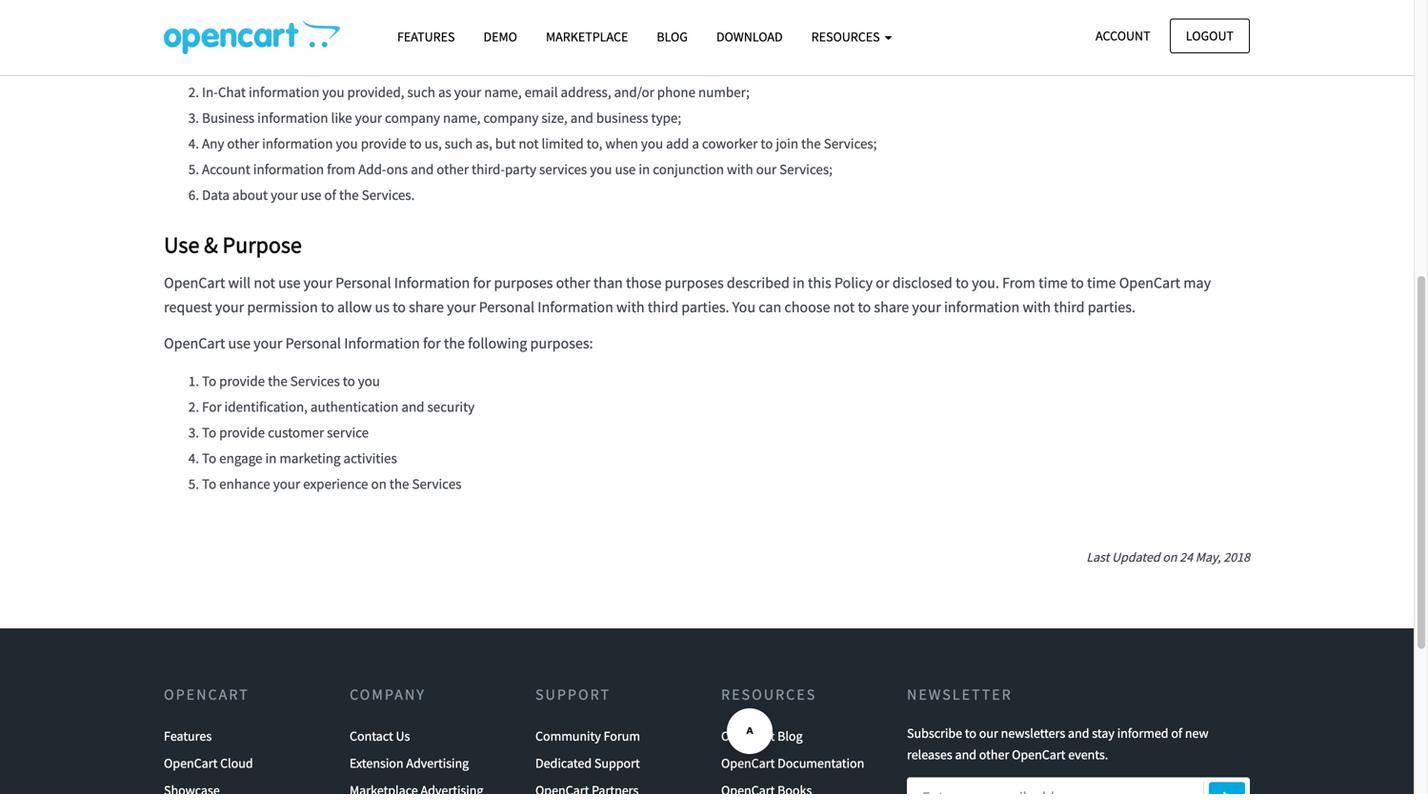 Task type: vqa. For each thing, say whether or not it's contained in the screenshot.
Contact Us link
yes



Task type: locate. For each thing, give the bounding box(es) containing it.
2 vertical spatial personal
[[286, 334, 341, 353]]

support down forum
[[595, 755, 640, 773]]

third- inside during your use of the services or third-party vendors contracted by us will collect, use, disclose, store, process, data that identifies you or may make you identifiable (collectively your "personal information").
[[379, 0, 415, 14]]

features link up including
[[383, 20, 469, 53]]

coworker
[[702, 135, 758, 153]]

1 vertical spatial not
[[254, 274, 275, 293]]

blog link
[[643, 20, 702, 53]]

may
[[1037, 0, 1064, 14], [1184, 274, 1211, 293]]

2 vertical spatial of
[[1172, 725, 1183, 743]]

0 horizontal spatial purposes
[[494, 274, 553, 293]]

0 vertical spatial information
[[394, 274, 470, 293]]

1 vertical spatial services;
[[780, 160, 833, 178]]

0 horizontal spatial features link
[[164, 724, 212, 751]]

1 vertical spatial personal
[[479, 298, 535, 317]]

as,
[[476, 135, 493, 153]]

stay
[[1093, 725, 1115, 743]]

share
[[409, 298, 444, 317], [874, 298, 909, 317]]

0 vertical spatial features
[[397, 28, 455, 45]]

personal
[[336, 274, 391, 293], [479, 298, 535, 317], [286, 334, 341, 353]]

company up us,
[[385, 109, 440, 127]]

0 vertical spatial third-
[[379, 0, 415, 14]]

you up authentication
[[358, 372, 380, 390]]

in left the conjunction
[[639, 160, 650, 178]]

2 vertical spatial name,
[[443, 109, 481, 127]]

services down the security
[[412, 475, 462, 493]]

1 vertical spatial may
[[1184, 274, 1211, 293]]

2 vertical spatial information
[[344, 334, 420, 353]]

to right subscribe
[[965, 725, 977, 743]]

community forum
[[536, 728, 640, 745]]

0 horizontal spatial data
[[277, 57, 303, 75]]

features up opencart cloud
[[164, 728, 212, 745]]

of left "new"
[[1172, 725, 1183, 743]]

1 horizontal spatial such
[[445, 135, 473, 153]]

add-
[[358, 160, 387, 178]]

2 vertical spatial not
[[834, 298, 855, 317]]

on left 24
[[1163, 549, 1178, 566]]

logout
[[1186, 27, 1234, 44]]

0 vertical spatial data
[[871, 0, 899, 14]]

2 company from the left
[[484, 109, 539, 127]]

newsletters
[[1001, 725, 1066, 743]]

those
[[626, 274, 662, 293]]

services;
[[824, 135, 877, 153], [780, 160, 833, 178]]

opencart for opencart documentation
[[722, 755, 775, 773]]

following
[[468, 334, 527, 353]]

features for demo
[[397, 28, 455, 45]]

2 vertical spatial in
[[265, 449, 277, 467]]

features for opencart cloud
[[164, 728, 212, 745]]

services inside during your use of the services or third-party vendors contracted by us will collect, use, disclose, store, process, data that identifies you or may make you identifiable (collectively your "personal information").
[[307, 0, 360, 14]]

by
[[578, 0, 593, 14]]

company
[[350, 686, 426, 705]]

with down coworker
[[727, 160, 754, 178]]

our inside registration data you provided, including name, email, and/or avatar; in-chat information you provided, such as your name, email address, and/or phone number; business information like your company name, company size, and business type; any other information you provide to us, such as, but not limited to, when you add a coworker to join the services; account information from add-ons and other third-party services you use in conjunction with our services; data about your use of the services.
[[756, 160, 777, 178]]

other down us,
[[437, 160, 469, 178]]

1 vertical spatial of
[[324, 186, 336, 204]]

not down policy
[[834, 298, 855, 317]]

on down 'activities'
[[371, 475, 387, 493]]

0 vertical spatial features link
[[383, 20, 469, 53]]

your down marketing
[[273, 475, 300, 493]]

use
[[242, 0, 264, 14], [615, 160, 636, 178], [301, 186, 322, 204], [278, 274, 301, 293], [228, 334, 251, 353]]

0 horizontal spatial our
[[756, 160, 777, 178]]

such left the as
[[407, 83, 436, 101]]

and/or
[[530, 57, 570, 75], [614, 83, 655, 101]]

other left the 'than'
[[556, 274, 591, 293]]

will left the collect,
[[614, 0, 636, 14]]

other inside subscribe to our newsletters and stay informed of new releases and other opencart events.
[[980, 747, 1010, 764]]

0 vertical spatial for
[[473, 274, 491, 293]]

opencart cloud link
[[164, 751, 253, 778]]

that
[[902, 0, 928, 14]]

business
[[597, 109, 649, 127]]

account inside registration data you provided, including name, email, and/or avatar; in-chat information you provided, such as your name, email address, and/or phone number; business information like your company name, company size, and business type; any other information you provide to us, such as, but not limited to, when you add a coworker to join the services; account information from add-ons and other third-party services you use in conjunction with our services; data about your use of the services.
[[202, 160, 250, 178]]

information up purposes:
[[538, 298, 614, 317]]

your up following
[[447, 298, 476, 317]]

0 horizontal spatial and/or
[[530, 57, 570, 75]]

0 horizontal spatial features
[[164, 728, 212, 745]]

provided, up like
[[347, 83, 405, 101]]

phone
[[657, 83, 696, 101]]

will inside 'opencart will not use your personal information for purposes other than those purposes described in this policy or disclosed to you. from time to time opencart may request your permission to allow us to share your personal information with third parties. you can choose not to share your information with third parties.'
[[228, 274, 251, 293]]

24
[[1180, 549, 1193, 566]]

1 horizontal spatial blog
[[778, 728, 803, 745]]

of down from
[[324, 186, 336, 204]]

1 horizontal spatial us
[[596, 0, 611, 14]]

or left make
[[1020, 0, 1034, 14]]

0 horizontal spatial us
[[375, 298, 390, 317]]

1 horizontal spatial company
[[484, 109, 539, 127]]

1 vertical spatial and/or
[[614, 83, 655, 101]]

your
[[210, 0, 239, 14], [243, 20, 272, 39], [454, 83, 482, 101], [355, 109, 382, 127], [271, 186, 298, 204], [304, 274, 333, 293], [215, 298, 244, 317], [447, 298, 476, 317], [913, 298, 941, 317], [254, 334, 283, 353], [273, 475, 300, 493]]

0 horizontal spatial on
[[371, 475, 387, 493]]

in-
[[202, 83, 218, 101]]

to inside to provide the services to you for identification, authentication and security to provide customer service to engage in marketing activities to enhance your experience on the services
[[343, 372, 355, 390]]

1 vertical spatial data
[[277, 57, 303, 75]]

1 horizontal spatial party
[[505, 160, 537, 178]]

0 vertical spatial provide
[[361, 135, 407, 153]]

1 horizontal spatial will
[[614, 0, 636, 14]]

1 horizontal spatial account
[[1096, 27, 1151, 44]]

and left the security
[[402, 398, 425, 416]]

your right about
[[271, 186, 298, 204]]

name, down email,
[[484, 83, 522, 101]]

your down 'disclosed' at the right
[[913, 298, 941, 317]]

you inside to provide the services to you for identification, authentication and security to provide customer service to engage in marketing activities to enhance your experience on the services
[[358, 372, 380, 390]]

not
[[519, 135, 539, 153], [254, 274, 275, 293], [834, 298, 855, 317]]

1 vertical spatial our
[[980, 725, 999, 743]]

not inside registration data you provided, including name, email, and/or avatar; in-chat information you provided, such as your name, email address, and/or phone number; business information like your company name, company size, and business type; any other information you provide to us, such as, but not limited to, when you add a coworker to join the services; account information from add-ons and other third-party services you use in conjunction with our services; data about your use of the services.
[[519, 135, 539, 153]]

to left join
[[761, 135, 773, 153]]

0 vertical spatial our
[[756, 160, 777, 178]]

1 horizontal spatial on
[[1163, 549, 1178, 566]]

provide up identification,
[[219, 372, 265, 390]]

1 horizontal spatial for
[[473, 274, 491, 293]]

information down you.
[[945, 298, 1020, 317]]

0 horizontal spatial not
[[254, 274, 275, 293]]

other down newsletters
[[980, 747, 1010, 764]]

your up permission on the left
[[304, 274, 333, 293]]

our down join
[[756, 160, 777, 178]]

may inside 'opencart will not use your personal information for purposes other than those purposes described in this policy or disclosed to you. from time to time opencart may request your permission to allow us to share your personal information with third parties. you can choose not to share your information with third parties.'
[[1184, 274, 1211, 293]]

0 horizontal spatial will
[[228, 274, 251, 293]]

request
[[164, 298, 212, 317]]

with
[[727, 160, 754, 178], [617, 298, 645, 317], [1023, 298, 1051, 317]]

3 to from the top
[[202, 449, 217, 467]]

0 horizontal spatial for
[[423, 334, 441, 353]]

can
[[759, 298, 782, 317]]

features link for demo
[[383, 20, 469, 53]]

purposes right those
[[665, 274, 724, 293]]

resources up opencart blog
[[722, 686, 817, 705]]

of inside during your use of the services or third-party vendors contracted by us will collect, use, disclose, store, process, data that identifies you or may make you identifiable (collectively your "personal information").
[[267, 0, 280, 14]]

for up following
[[473, 274, 491, 293]]

to left 'engage'
[[202, 449, 217, 467]]

use,
[[689, 0, 715, 14]]

information
[[249, 83, 320, 101], [258, 109, 328, 127], [262, 135, 333, 153], [253, 160, 324, 178], [945, 298, 1020, 317]]

and inside to provide the services to you for identification, authentication and security to provide customer service to engage in marketing activities to enhance your experience on the services
[[402, 398, 425, 416]]

opencart for opencart blog
[[722, 728, 775, 745]]

dedicated
[[536, 755, 592, 773]]

of
[[267, 0, 280, 14], [324, 186, 336, 204], [1172, 725, 1183, 743]]

you
[[994, 0, 1017, 14], [1106, 0, 1129, 14], [306, 57, 328, 75], [322, 83, 345, 101], [336, 135, 358, 153], [641, 135, 664, 153], [590, 160, 612, 178], [358, 372, 380, 390]]

allow
[[337, 298, 372, 317]]

information inside 'opencart will not use your personal information for purposes other than those purposes described in this policy or disclosed to you. from time to time opencart may request your permission to allow us to share your personal information with third parties. you can choose not to share your information with third parties.'
[[945, 298, 1020, 317]]

company up the but
[[484, 109, 539, 127]]

and/or up business
[[614, 83, 655, 101]]

1 parties. from the left
[[682, 298, 730, 317]]

will down use & purpose
[[228, 274, 251, 293]]

0 vertical spatial provided,
[[331, 57, 388, 75]]

provide up 'engage'
[[219, 423, 265, 442]]

choose
[[785, 298, 831, 317]]

on
[[371, 475, 387, 493], [1163, 549, 1178, 566]]

community
[[536, 728, 601, 745]]

with inside registration data you provided, including name, email, and/or avatar; in-chat information you provided, such as your name, email address, and/or phone number; business information like your company name, company size, and business type; any other information you provide to us, such as, but not limited to, when you add a coworker to join the services; account information from add-ons and other third-party services you use in conjunction with our services; data about your use of the services.
[[727, 160, 754, 178]]

0 vertical spatial personal
[[336, 274, 391, 293]]

in left this at the right top
[[793, 274, 805, 293]]

or up the information").
[[363, 0, 376, 14]]

email
[[525, 83, 558, 101]]

1 vertical spatial party
[[505, 160, 537, 178]]

use inside during your use of the services or third-party vendors contracted by us will collect, use, disclose, store, process, data that identifies you or may make you identifiable (collectively your "personal information").
[[242, 0, 264, 14]]

opencart documentation link
[[722, 751, 865, 778]]

0 horizontal spatial share
[[409, 298, 444, 317]]

account link
[[1080, 19, 1167, 53]]

to left the enhance
[[202, 475, 217, 493]]

information
[[394, 274, 470, 293], [538, 298, 614, 317], [344, 334, 420, 353]]

such
[[407, 83, 436, 101], [445, 135, 473, 153]]

third- down the as,
[[472, 160, 505, 178]]

2 horizontal spatial in
[[793, 274, 805, 293]]

the right join
[[802, 135, 821, 153]]

blog down the collect,
[[657, 28, 688, 45]]

1 horizontal spatial data
[[871, 0, 899, 14]]

in right 'engage'
[[265, 449, 277, 467]]

vendors
[[451, 0, 503, 14]]

store,
[[776, 0, 812, 14]]

with down from
[[1023, 298, 1051, 317]]

support up community
[[536, 686, 611, 705]]

in inside 'opencart will not use your personal information for purposes other than those purposes described in this policy or disclosed to you. from time to time opencart may request your permission to allow us to share your personal information with third parties. you can choose not to share your information with third parties.'
[[793, 274, 805, 293]]

cloud
[[220, 755, 253, 773]]

1 horizontal spatial our
[[980, 725, 999, 743]]

when
[[606, 135, 639, 153]]

services; right join
[[824, 135, 877, 153]]

services; down join
[[780, 160, 833, 178]]

resources
[[812, 28, 883, 45], [722, 686, 817, 705]]

1 vertical spatial account
[[202, 160, 250, 178]]

like
[[331, 109, 352, 127]]

opencart blog link
[[722, 724, 803, 751]]

1 horizontal spatial features
[[397, 28, 455, 45]]

releases
[[907, 747, 953, 764]]

1 vertical spatial name,
[[484, 83, 522, 101]]

information down allow
[[344, 334, 420, 353]]

use down permission on the left
[[228, 334, 251, 353]]

1 third from the left
[[648, 298, 679, 317]]

data left that
[[871, 0, 899, 14]]

0 horizontal spatial parties.
[[682, 298, 730, 317]]

1 horizontal spatial with
[[727, 160, 754, 178]]

0 horizontal spatial may
[[1037, 0, 1064, 14]]

documentation
[[778, 755, 865, 773]]

dedicated support link
[[536, 751, 640, 778]]

personal up following
[[479, 298, 535, 317]]

0 horizontal spatial company
[[385, 109, 440, 127]]

you down "personal
[[306, 57, 328, 75]]

1 vertical spatial resources
[[722, 686, 817, 705]]

2 time from the left
[[1087, 274, 1117, 293]]

your down permission on the left
[[254, 334, 283, 353]]

1 horizontal spatial time
[[1087, 274, 1117, 293]]

demo link
[[469, 20, 532, 53]]

0 horizontal spatial in
[[265, 449, 277, 467]]

0 vertical spatial of
[[267, 0, 280, 14]]

use up opencart - privacy policy image
[[242, 0, 264, 14]]

1 vertical spatial blog
[[778, 728, 803, 745]]

personal down permission on the left
[[286, 334, 341, 353]]

1 horizontal spatial may
[[1184, 274, 1211, 293]]

our inside subscribe to our newsletters and stay informed of new releases and other opencart events.
[[980, 725, 999, 743]]

our left newsletters
[[980, 725, 999, 743]]

name, up the as
[[450, 57, 487, 75]]

opencart use your personal information for the following purposes:
[[164, 334, 593, 353]]

and
[[571, 109, 594, 127], [411, 160, 434, 178], [402, 398, 425, 416], [1068, 725, 1090, 743], [956, 747, 977, 764]]

you up account link
[[1106, 0, 1129, 14]]

authentication
[[311, 398, 399, 416]]

0 horizontal spatial such
[[407, 83, 436, 101]]

share down 'disclosed' at the right
[[874, 298, 909, 317]]

to down for
[[202, 423, 217, 442]]

0 horizontal spatial blog
[[657, 28, 688, 45]]

party inside during your use of the services or third-party vendors contracted by us will collect, use, disclose, store, process, data that identifies you or may make you identifiable (collectively your "personal information").
[[415, 0, 448, 14]]

use inside 'opencart will not use your personal information for purposes other than those purposes described in this policy or disclosed to you. from time to time opencart may request your permission to allow us to share your personal information with third parties. you can choose not to share your information with third parties.'
[[278, 274, 301, 293]]

contact us
[[350, 728, 410, 745]]

personal up allow
[[336, 274, 391, 293]]

the down 'activities'
[[390, 475, 409, 493]]

not up permission on the left
[[254, 274, 275, 293]]

1 share from the left
[[409, 298, 444, 317]]

2 horizontal spatial not
[[834, 298, 855, 317]]

or right policy
[[876, 274, 890, 293]]

0 horizontal spatial party
[[415, 0, 448, 14]]

1 horizontal spatial or
[[876, 274, 890, 293]]

1 vertical spatial features
[[164, 728, 212, 745]]

may inside during your use of the services or third-party vendors contracted by us will collect, use, disclose, store, process, data that identifies you or may make you identifiable (collectively your "personal information").
[[1037, 0, 1064, 14]]

blog
[[657, 28, 688, 45], [778, 728, 803, 745]]

the up "personal
[[283, 0, 304, 14]]

third
[[648, 298, 679, 317], [1054, 298, 1085, 317]]

and/or up 'email'
[[530, 57, 570, 75]]

0 horizontal spatial of
[[267, 0, 280, 14]]

0 vertical spatial on
[[371, 475, 387, 493]]

to provide the services to you for identification, authentication and security to provide customer service to engage in marketing activities to enhance your experience on the services
[[202, 372, 475, 493]]

permission
[[247, 298, 318, 317]]

to left you.
[[956, 274, 969, 293]]

not right the but
[[519, 135, 539, 153]]

to
[[409, 135, 422, 153], [761, 135, 773, 153], [956, 274, 969, 293], [1071, 274, 1084, 293], [321, 298, 334, 317], [393, 298, 406, 317], [858, 298, 871, 317], [343, 372, 355, 390], [965, 725, 977, 743]]

2018
[[1224, 549, 1251, 566]]

1 horizontal spatial third
[[1054, 298, 1085, 317]]

0 horizontal spatial with
[[617, 298, 645, 317]]

share up opencart use your personal information for the following purposes:
[[409, 298, 444, 317]]

for
[[202, 398, 222, 416]]

2 vertical spatial provide
[[219, 423, 265, 442]]

or
[[363, 0, 376, 14], [1020, 0, 1034, 14], [876, 274, 890, 293]]

us right allow
[[375, 298, 390, 317]]

account
[[1096, 27, 1151, 44], [202, 160, 250, 178]]

0 vertical spatial name,
[[450, 57, 487, 75]]

ons
[[387, 160, 408, 178]]

information left like
[[258, 109, 328, 127]]

size,
[[542, 109, 568, 127]]

0 vertical spatial will
[[614, 0, 636, 14]]

you left add
[[641, 135, 664, 153]]

from
[[327, 160, 356, 178]]

us
[[596, 0, 611, 14], [375, 298, 390, 317]]

party left vendors on the top left of the page
[[415, 0, 448, 14]]

data down "personal
[[277, 57, 303, 75]]

provided, down the information").
[[331, 57, 388, 75]]

1 vertical spatial third-
[[472, 160, 505, 178]]

this
[[808, 274, 832, 293]]

to up for
[[202, 372, 217, 390]]

to up authentication
[[343, 372, 355, 390]]

0 vertical spatial us
[[596, 0, 611, 14]]

us inside 'opencart will not use your personal information for purposes other than those purposes described in this policy or disclosed to you. from time to time opencart may request your permission to allow us to share your personal information with third parties. you can choose not to share your information with third parties.'
[[375, 298, 390, 317]]

1 horizontal spatial purposes
[[665, 274, 724, 293]]

0 vertical spatial services
[[307, 0, 360, 14]]

1 horizontal spatial parties.
[[1088, 298, 1136, 317]]

1 vertical spatial in
[[793, 274, 805, 293]]

third-
[[379, 0, 415, 14], [472, 160, 505, 178]]

1 horizontal spatial features link
[[383, 20, 469, 53]]

1 vertical spatial us
[[375, 298, 390, 317]]

1 horizontal spatial share
[[874, 298, 909, 317]]

0 horizontal spatial third
[[648, 298, 679, 317]]

1 horizontal spatial not
[[519, 135, 539, 153]]

1 horizontal spatial in
[[639, 160, 650, 178]]

0 vertical spatial resources
[[812, 28, 883, 45]]

not for company
[[519, 135, 539, 153]]

0 horizontal spatial account
[[202, 160, 250, 178]]



Task type: describe. For each thing, give the bounding box(es) containing it.
extension advertising
[[350, 755, 469, 773]]

a
[[692, 135, 700, 153]]

limited
[[542, 135, 584, 153]]

contact us link
[[350, 724, 410, 751]]

to inside subscribe to our newsletters and stay informed of new releases and other opencart events.
[[965, 725, 977, 743]]

us
[[396, 728, 410, 745]]

including
[[391, 57, 447, 75]]

to down policy
[[858, 298, 871, 317]]

features link for opencart cloud
[[164, 724, 212, 751]]

2 to from the top
[[202, 423, 217, 442]]

opencart for opencart
[[164, 686, 250, 705]]

email,
[[490, 57, 527, 75]]

angle right image
[[1224, 787, 1232, 795]]

you down like
[[336, 135, 358, 153]]

0 vertical spatial services;
[[824, 135, 877, 153]]

2 horizontal spatial with
[[1023, 298, 1051, 317]]

support inside dedicated support link
[[595, 755, 640, 773]]

use
[[164, 231, 200, 259]]

disclosed
[[893, 274, 953, 293]]

1 vertical spatial provided,
[[347, 83, 405, 101]]

demo
[[484, 28, 518, 45]]

2 parties. from the left
[[1088, 298, 1136, 317]]

avatar;
[[573, 57, 614, 75]]

you down to,
[[590, 160, 612, 178]]

use right about
[[301, 186, 322, 204]]

logout link
[[1170, 19, 1251, 53]]

described
[[727, 274, 790, 293]]

marketplace
[[546, 28, 628, 45]]

on inside to provide the services to you for identification, authentication and security to provide customer service to engage in marketing activities to enhance your experience on the services
[[371, 475, 387, 493]]

information up from
[[262, 135, 333, 153]]

will inside during your use of the services or third-party vendors contracted by us will collect, use, disclose, store, process, data that identifies you or may make you identifiable (collectively your "personal information").
[[614, 0, 636, 14]]

use down when
[[615, 160, 636, 178]]

policy
[[835, 274, 873, 293]]

during your use of the services or third-party vendors contracted by us will collect, use, disclose, store, process, data that identifies you or may make you identifiable (collectively your "personal information").
[[164, 0, 1205, 39]]

disclose,
[[718, 0, 773, 14]]

1 vertical spatial information
[[538, 298, 614, 317]]

you up like
[[322, 83, 345, 101]]

your up '(collectively' at the left of page
[[210, 0, 239, 14]]

opencart for opencart will not use your personal information for purposes other than those purposes described in this policy or disclosed to you. from time to time opencart may request your permission to allow us to share your personal information with third parties. you can choose not to share your information with third parties.
[[164, 274, 225, 293]]

opencart will not use your personal information for purposes other than those purposes described in this policy or disclosed to you. from time to time opencart may request your permission to allow us to share your personal information with third parties. you can choose not to share your information with third parties.
[[164, 274, 1211, 317]]

third- inside registration data you provided, including name, email, and/or avatar; in-chat information you provided, such as your name, email address, and/or phone number; business information like your company name, company size, and business type; any other information you provide to us, such as, but not limited to, when you add a coworker to join the services; account information from add-ons and other third-party services you use in conjunction with our services; data about your use of the services.
[[472, 160, 505, 178]]

other inside 'opencart will not use your personal information for purposes other than those purposes described in this policy or disclosed to you. from time to time opencart may request your permission to allow us to share your personal information with third parties. you can choose not to share your information with third parties.'
[[556, 274, 591, 293]]

conjunction
[[653, 160, 724, 178]]

services.
[[362, 186, 415, 204]]

resources link
[[797, 20, 907, 53]]

as
[[438, 83, 452, 101]]

data
[[202, 186, 230, 204]]

0 vertical spatial and/or
[[530, 57, 570, 75]]

the down from
[[339, 186, 359, 204]]

opencart for opencart cloud
[[164, 755, 218, 773]]

purposes:
[[530, 334, 593, 353]]

0 vertical spatial such
[[407, 83, 436, 101]]

from
[[1003, 274, 1036, 293]]

the up identification,
[[268, 372, 288, 390]]

0 vertical spatial blog
[[657, 28, 688, 45]]

experience
[[303, 475, 368, 493]]

customer
[[268, 423, 324, 442]]

than
[[594, 274, 623, 293]]

your right like
[[355, 109, 382, 127]]

identification,
[[224, 398, 308, 416]]

about
[[232, 186, 268, 204]]

service
[[327, 423, 369, 442]]

or inside 'opencart will not use your personal information for purposes other than those purposes described in this policy or disclosed to you. from time to time opencart may request your permission to allow us to share your personal information with third parties. you can choose not to share your information with third parties.'
[[876, 274, 890, 293]]

advertising
[[406, 755, 469, 773]]

us,
[[425, 135, 442, 153]]

the inside during your use of the services or third-party vendors contracted by us will collect, use, disclose, store, process, data that identifies you or may make you identifiable (collectively your "personal information").
[[283, 0, 304, 14]]

engage
[[219, 449, 263, 467]]

provide inside registration data you provided, including name, email, and/or avatar; in-chat information you provided, such as your name, email address, and/or phone number; business information like your company name, company size, and business type; any other information you provide to us, such as, but not limited to, when you add a coworker to join the services; account information from add-ons and other third-party services you use in conjunction with our services; data about your use of the services.
[[361, 135, 407, 153]]

activities
[[344, 449, 397, 467]]

1 vertical spatial on
[[1163, 549, 1178, 566]]

identifies
[[931, 0, 991, 14]]

us inside during your use of the services or third-party vendors contracted by us will collect, use, disclose, store, process, data that identifies you or may make you identifiable (collectively your "personal information").
[[596, 0, 611, 14]]

address,
[[561, 83, 612, 101]]

2 horizontal spatial or
[[1020, 0, 1034, 14]]

2 share from the left
[[874, 298, 909, 317]]

your right the as
[[454, 83, 482, 101]]

in inside registration data you provided, including name, email, and/or avatar; in-chat information you provided, such as your name, email address, and/or phone number; business information like your company name, company size, and business type; any other information you provide to us, such as, but not limited to, when you add a coworker to join the services; account information from add-ons and other third-party services you use in conjunction with our services; data about your use of the services.
[[639, 160, 650, 178]]

1 to from the top
[[202, 372, 217, 390]]

to left us,
[[409, 135, 422, 153]]

last
[[1087, 549, 1110, 566]]

download
[[717, 28, 783, 45]]

services
[[539, 160, 587, 178]]

download link
[[702, 20, 797, 53]]

information right chat
[[249, 83, 320, 101]]

1 time from the left
[[1039, 274, 1068, 293]]

purpose
[[223, 231, 302, 259]]

data inside during your use of the services or third-party vendors contracted by us will collect, use, disclose, store, process, data that identifies you or may make you identifiable (collectively your "personal information").
[[871, 0, 899, 14]]

registration
[[202, 57, 274, 75]]

information up about
[[253, 160, 324, 178]]

and right ons
[[411, 160, 434, 178]]

you right identifies
[[994, 0, 1017, 14]]

2 purposes from the left
[[665, 274, 724, 293]]

4 to from the top
[[202, 475, 217, 493]]

to,
[[587, 135, 603, 153]]

for inside 'opencart will not use your personal information for purposes other than those purposes described in this policy or disclosed to you. from time to time opencart may request your permission to allow us to share your personal information with third parties. you can choose not to share your information with third parties.'
[[473, 274, 491, 293]]

updated
[[1112, 549, 1161, 566]]

opencart inside subscribe to our newsletters and stay informed of new releases and other opencart events.
[[1012, 747, 1066, 764]]

opencart for opencart use your personal information for the following purposes:
[[164, 334, 225, 353]]

party inside registration data you provided, including name, email, and/or avatar; in-chat information you provided, such as your name, email address, and/or phone number; business information like your company name, company size, and business type; any other information you provide to us, such as, but not limited to, when you add a coworker to join the services; account information from add-ons and other third-party services you use in conjunction with our services; data about your use of the services.
[[505, 160, 537, 178]]

2 vertical spatial services
[[412, 475, 462, 493]]

opencart - privacy policy image
[[164, 20, 340, 54]]

and right releases
[[956, 747, 977, 764]]

1 vertical spatial provide
[[219, 372, 265, 390]]

extension
[[350, 755, 404, 773]]

new
[[1186, 725, 1209, 743]]

security
[[427, 398, 475, 416]]

community forum link
[[536, 724, 640, 751]]

1 vertical spatial such
[[445, 135, 473, 153]]

join
[[776, 135, 799, 153]]

your right request
[[215, 298, 244, 317]]

opencart documentation
[[722, 755, 865, 773]]

make
[[1067, 0, 1103, 14]]

data inside registration data you provided, including name, email, and/or avatar; in-chat information you provided, such as your name, email address, and/or phone number; business information like your company name, company size, and business type; any other information you provide to us, such as, but not limited to, when you add a coworker to join the services; account information from add-ons and other third-party services you use in conjunction with our services; data about your use of the services.
[[277, 57, 303, 75]]

events.
[[1069, 747, 1109, 764]]

1 vertical spatial services
[[290, 372, 340, 390]]

business
[[202, 109, 255, 127]]

opencart cloud
[[164, 755, 253, 773]]

0 vertical spatial account
[[1096, 27, 1151, 44]]

to up opencart use your personal information for the following purposes:
[[393, 298, 406, 317]]

during
[[164, 0, 207, 14]]

other down business
[[227, 135, 259, 153]]

1 company from the left
[[385, 109, 440, 127]]

and up events.
[[1068, 725, 1090, 743]]

2 third from the left
[[1054, 298, 1085, 317]]

of inside subscribe to our newsletters and stay informed of new releases and other opencart events.
[[1172, 725, 1183, 743]]

and down address,
[[571, 109, 594, 127]]

0 vertical spatial support
[[536, 686, 611, 705]]

"personal
[[275, 20, 337, 39]]

forum
[[604, 728, 640, 745]]

to left allow
[[321, 298, 334, 317]]

your inside to provide the services to you for identification, authentication and security to provide customer service to engage in marketing activities to enhance your experience on the services
[[273, 475, 300, 493]]

collect,
[[639, 0, 686, 14]]

to right from
[[1071, 274, 1084, 293]]

extension advertising link
[[350, 751, 469, 778]]

1 vertical spatial for
[[423, 334, 441, 353]]

marketplace link
[[532, 20, 643, 53]]

1 horizontal spatial and/or
[[614, 83, 655, 101]]

0 horizontal spatial or
[[363, 0, 376, 14]]

1 purposes from the left
[[494, 274, 553, 293]]

the left following
[[444, 334, 465, 353]]

contact
[[350, 728, 393, 745]]

marketing
[[280, 449, 341, 467]]

in inside to provide the services to you for identification, authentication and security to provide customer service to engage in marketing activities to enhance your experience on the services
[[265, 449, 277, 467]]

newsletter
[[907, 686, 1013, 705]]

dedicated support
[[536, 755, 640, 773]]

not for permission
[[834, 298, 855, 317]]

of inside registration data you provided, including name, email, and/or avatar; in-chat information you provided, such as your name, email address, and/or phone number; business information like your company name, company size, and business type; any other information you provide to us, such as, but not limited to, when you add a coworker to join the services; account information from add-ons and other third-party services you use in conjunction with our services; data about your use of the services.
[[324, 186, 336, 204]]

your up registration
[[243, 20, 272, 39]]

use & purpose
[[164, 231, 302, 259]]

process,
[[815, 0, 868, 14]]

contracted
[[506, 0, 575, 14]]



